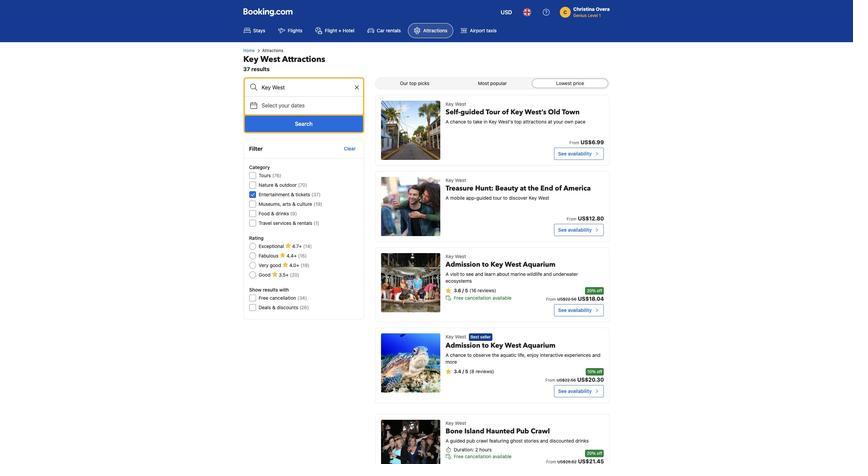 Task type: locate. For each thing, give the bounding box(es) containing it.
1 20% from the top
[[587, 289, 596, 294]]

/ right 3.4 on the bottom
[[463, 369, 464, 375]]

free cancellation available down hours
[[454, 454, 512, 460]]

flights
[[288, 28, 303, 33]]

pace
[[575, 119, 586, 125]]

aquarium up wildlife
[[523, 260, 556, 270]]

west inside the admission to key west aquarium a chance to observe the aquatic life, enjoy interactive experiences and more
[[505, 342, 522, 351]]

2 off from the top
[[597, 370, 603, 375]]

20% off from us$22.56 us$18.04
[[546, 289, 604, 302]]

3 see availability from the top
[[559, 308, 592, 314]]

from down underwater
[[546, 297, 556, 302]]

1 vertical spatial 20%
[[587, 452, 596, 457]]

tours
[[259, 173, 271, 179]]

reviews) for 3.4 / 5 (8 reviews)
[[476, 369, 494, 375]]

our top picks
[[400, 80, 430, 86]]

1 see from the top
[[559, 151, 567, 157]]

hotel
[[343, 28, 355, 33]]

3 see from the top
[[559, 308, 567, 314]]

available down the featuring
[[493, 454, 512, 460]]

1 horizontal spatial top
[[515, 119, 522, 125]]

1 availability from the top
[[568, 151, 592, 157]]

west up self- at the top right
[[455, 101, 466, 107]]

admission to key west aquarium image for key
[[381, 254, 441, 313]]

life,
[[518, 353, 526, 359]]

1 horizontal spatial your
[[554, 119, 564, 125]]

west inside "key west self-guided tour of key west's old town a chance to take in key west's top attractions at your own pace"
[[455, 101, 466, 107]]

visit
[[450, 272, 459, 277]]

& for drinks
[[271, 211, 275, 217]]

0 vertical spatial aquarium
[[523, 260, 556, 270]]

usd button
[[497, 4, 517, 20]]

see availability down from us$12.80
[[559, 227, 592, 233]]

admission to key west aquarium image
[[381, 254, 441, 313], [381, 334, 441, 393]]

about
[[497, 272, 510, 277]]

key down the seller at the right bottom of the page
[[491, 342, 504, 351]]

discounted
[[550, 439, 574, 445]]

your left dates
[[279, 103, 290, 109]]

west for key west bone island haunted pub crawl a guided pub crawl featuring ghost stories and discounted drinks
[[455, 421, 466, 427]]

key west bone island haunted pub crawl a guided pub crawl featuring ghost stories and discounted drinks
[[446, 421, 589, 445]]

1 horizontal spatial the
[[528, 184, 539, 193]]

west left the best
[[455, 334, 466, 340]]

key
[[244, 54, 259, 65], [446, 101, 454, 107], [511, 108, 523, 117], [489, 119, 497, 125], [446, 178, 454, 183], [529, 195, 537, 201], [446, 254, 454, 260], [491, 260, 504, 270], [446, 334, 454, 340], [491, 342, 504, 351], [446, 421, 454, 427]]

discover
[[509, 195, 528, 201]]

at up discover
[[520, 184, 527, 193]]

5 for 3.6 / 5
[[465, 288, 468, 294]]

a left mobile
[[446, 195, 449, 201]]

4 see availability from the top
[[559, 389, 592, 395]]

0 horizontal spatial the
[[492, 353, 499, 359]]

west for key west admission to key west aquarium a visit to see and learn about marine wildlife and underwater ecosystems
[[455, 254, 466, 260]]

drinks up 'services'
[[276, 211, 289, 217]]

us$22.56 inside 20% off from us$22.56 us$18.04
[[558, 297, 577, 302]]

admission up see on the bottom right of page
[[446, 260, 481, 270]]

key inside key west bone island haunted pub crawl a guided pub crawl featuring ghost stories and discounted drinks
[[446, 421, 454, 427]]

exceptional
[[259, 244, 284, 249]]

cancellation down 2
[[465, 454, 492, 460]]

flight
[[325, 28, 337, 33]]

admission inside the admission to key west aquarium a chance to observe the aquatic life, enjoy interactive experiences and more
[[446, 342, 481, 351]]

and down crawl
[[541, 439, 549, 445]]

1 vertical spatial guided
[[477, 195, 492, 201]]

from us$12.80
[[567, 216, 604, 222]]

see availability for 20% off from us$22.56 us$18.04
[[559, 308, 592, 314]]

pub
[[467, 439, 475, 445]]

seller
[[481, 335, 491, 340]]

admission down the key west
[[446, 342, 481, 351]]

free down 3.6
[[454, 295, 464, 301]]

free down the duration:
[[454, 454, 464, 460]]

20%
[[587, 289, 596, 294], [587, 452, 596, 457]]

west right home link
[[261, 54, 280, 65]]

aquarium inside the admission to key west aquarium a chance to observe the aquatic life, enjoy interactive experiences and more
[[523, 342, 556, 351]]

5 left (8
[[466, 369, 469, 375]]

2 available from the top
[[493, 454, 512, 460]]

see availability for 10% off from us$22.56 us$20.30
[[559, 389, 592, 395]]

treasure hunt: beauty at the end of america image
[[381, 177, 441, 237]]

0 vertical spatial the
[[528, 184, 539, 193]]

availability down from us$6.99
[[568, 151, 592, 157]]

(8
[[470, 369, 475, 375]]

the left "aquatic"
[[492, 353, 499, 359]]

1 vertical spatial /
[[463, 369, 464, 375]]

most
[[478, 80, 489, 86]]

west inside key west attractions 37 results
[[261, 54, 280, 65]]

1 aquarium from the top
[[523, 260, 556, 270]]

20% for 20% off from us$22.56 us$18.04
[[587, 289, 596, 294]]

west up marine
[[505, 260, 522, 270]]

0 horizontal spatial of
[[502, 108, 509, 117]]

admission inside key west admission to key west aquarium a visit to see and learn about marine wildlife and underwater ecosystems
[[446, 260, 481, 270]]

the inside key west treasure hunt: beauty at the end of america a mobile app-guided tour to discover key west
[[528, 184, 539, 193]]

4.4+
[[287, 253, 297, 259]]

1 vertical spatial drinks
[[576, 439, 589, 445]]

key west
[[446, 334, 466, 340]]

ecosystems
[[446, 278, 472, 284]]

0 vertical spatial /
[[463, 288, 464, 294]]

2 vertical spatial attractions
[[282, 54, 326, 65]]

free cancellation available for to
[[454, 295, 512, 301]]

10%
[[588, 370, 596, 375]]

1 vertical spatial 5
[[466, 369, 469, 375]]

stays link
[[238, 23, 271, 38]]

admission to key west aquarium image for admission
[[381, 334, 441, 393]]

from down interactive
[[546, 378, 556, 384]]

to
[[468, 119, 472, 125], [504, 195, 508, 201], [482, 260, 489, 270], [461, 272, 465, 277], [482, 342, 489, 351], [468, 353, 472, 359]]

0 vertical spatial rentals
[[386, 28, 401, 33]]

3 availability from the top
[[568, 308, 592, 314]]

drinks up 20% off
[[576, 439, 589, 445]]

reviews) right (8
[[476, 369, 494, 375]]

results right 37
[[252, 66, 270, 72]]

2 chance from the top
[[450, 353, 466, 359]]

0 vertical spatial results
[[252, 66, 270, 72]]

a inside "key west self-guided tour of key west's old town a chance to take in key west's top attractions at your own pace"
[[446, 119, 449, 125]]

& right food
[[271, 211, 275, 217]]

0 vertical spatial off
[[597, 289, 603, 294]]

3.5+ (20)
[[279, 272, 299, 278]]

(19) down the (37)
[[314, 201, 322, 207]]

reviews)
[[478, 288, 496, 294], [476, 369, 494, 375]]

a inside the admission to key west aquarium a chance to observe the aquatic life, enjoy interactive experiences and more
[[446, 353, 449, 359]]

see availability for from us$6.99
[[559, 151, 592, 157]]

2 free cancellation available from the top
[[454, 454, 512, 460]]

20% inside 20% off from us$22.56 us$18.04
[[587, 289, 596, 294]]

0 vertical spatial free cancellation available
[[454, 295, 512, 301]]

1 vertical spatial your
[[554, 119, 564, 125]]

see for 10% off from us$22.56 us$20.30
[[559, 389, 567, 395]]

0 vertical spatial reviews)
[[478, 288, 496, 294]]

& up museums, arts & culture (19)
[[291, 192, 294, 198]]

guided up take
[[461, 108, 485, 117]]

1 vertical spatial off
[[597, 370, 603, 375]]

app-
[[466, 195, 477, 201]]

1 vertical spatial chance
[[450, 353, 466, 359]]

/ for 3.4
[[463, 369, 464, 375]]

4 availability from the top
[[568, 389, 592, 395]]

attractions inside key west attractions 37 results
[[282, 54, 326, 65]]

west inside key west bone island haunted pub crawl a guided pub crawl featuring ghost stories and discounted drinks
[[455, 421, 466, 427]]

bone
[[446, 427, 463, 437]]

us$22.56 for key
[[558, 297, 577, 302]]

0 vertical spatial guided
[[461, 108, 485, 117]]

2 vertical spatial guided
[[450, 439, 466, 445]]

2 admission to key west aquarium image from the top
[[381, 334, 441, 393]]

a left visit
[[446, 272, 449, 277]]

key down home
[[244, 54, 259, 65]]

1 vertical spatial us$22.56
[[557, 378, 576, 384]]

cancellation
[[270, 295, 296, 301], [465, 295, 492, 301], [465, 454, 492, 460]]

hunt:
[[476, 184, 494, 193]]

1 vertical spatial at
[[520, 184, 527, 193]]

1 available from the top
[[493, 295, 512, 301]]

& right arts
[[293, 201, 296, 207]]

2 see from the top
[[559, 227, 567, 233]]

chance up more
[[450, 353, 466, 359]]

0 vertical spatial admission to key west aquarium image
[[381, 254, 441, 313]]

0 vertical spatial drinks
[[276, 211, 289, 217]]

/ right 3.6
[[463, 288, 464, 294]]

see for from us$12.80
[[559, 227, 567, 233]]

1 vertical spatial admission
[[446, 342, 481, 351]]

to left observe
[[468, 353, 472, 359]]

off for aquarium
[[597, 370, 603, 375]]

1 chance from the top
[[450, 119, 466, 125]]

free for bone
[[454, 454, 464, 460]]

key up west's
[[511, 108, 523, 117]]

end
[[541, 184, 554, 193]]

us$22.56 for aquarium
[[557, 378, 576, 384]]

0 vertical spatial admission
[[446, 260, 481, 270]]

at
[[548, 119, 553, 125], [520, 184, 527, 193]]

free cancellation available down 3.6 / 5 (16 reviews)
[[454, 295, 512, 301]]

1 a from the top
[[446, 119, 449, 125]]

duration:
[[454, 448, 474, 453]]

best
[[471, 335, 480, 340]]

to left take
[[468, 119, 472, 125]]

from inside 10% off from us$22.56 us$20.30
[[546, 378, 556, 384]]

west up bone
[[455, 421, 466, 427]]

a down bone
[[446, 439, 449, 445]]

guided down hunt:
[[477, 195, 492, 201]]

west up treasure
[[455, 178, 466, 183]]

0 horizontal spatial your
[[279, 103, 290, 109]]

key inside the admission to key west aquarium a chance to observe the aquatic life, enjoy interactive experiences and more
[[491, 342, 504, 351]]

1 off from the top
[[597, 289, 603, 294]]

guided inside key west bone island haunted pub crawl a guided pub crawl featuring ghost stories and discounted drinks
[[450, 439, 466, 445]]

& right deals
[[272, 305, 276, 311]]

1 vertical spatial reviews)
[[476, 369, 494, 375]]

picks
[[418, 80, 430, 86]]

west down end
[[539, 195, 550, 201]]

us$22.56 inside 10% off from us$22.56 us$20.30
[[557, 378, 576, 384]]

top right west's
[[515, 119, 522, 125]]

show results with
[[249, 287, 289, 293]]

1 see availability from the top
[[559, 151, 592, 157]]

(19) down (16)
[[301, 263, 310, 269]]

see availability down from us$6.99
[[559, 151, 592, 157]]

0 vertical spatial attractions
[[424, 28, 448, 33]]

1 vertical spatial free cancellation available
[[454, 454, 512, 460]]

see availability down 10% off from us$22.56 us$20.30
[[559, 389, 592, 395]]

filter
[[249, 146, 263, 152]]

2 availability from the top
[[568, 227, 592, 233]]

tours (76)
[[259, 173, 282, 179]]

from left us$12.80
[[567, 217, 577, 222]]

off inside 10% off from us$22.56 us$20.30
[[597, 370, 603, 375]]

car rentals link
[[362, 23, 407, 38]]

lowest price
[[557, 80, 585, 86]]

from inside from us$12.80
[[567, 217, 577, 222]]

drinks
[[276, 211, 289, 217], [576, 439, 589, 445]]

4.4+ (16)
[[287, 253, 307, 259]]

5 a from the top
[[446, 439, 449, 445]]

1 admission from the top
[[446, 260, 481, 270]]

free cancellation available
[[454, 295, 512, 301], [454, 454, 512, 460]]

west for key west treasure hunt: beauty at the end of america a mobile app-guided tour to discover key west
[[455, 178, 466, 183]]

1 vertical spatial admission to key west aquarium image
[[381, 334, 441, 393]]

of
[[502, 108, 509, 117], [555, 184, 562, 193]]

0 vertical spatial chance
[[450, 119, 466, 125]]

1 vertical spatial (19)
[[301, 263, 310, 269]]

2 aquarium from the top
[[523, 342, 556, 351]]

1 vertical spatial available
[[493, 454, 512, 460]]

see
[[466, 272, 474, 277]]

a down self- at the top right
[[446, 119, 449, 125]]

&
[[275, 182, 278, 188], [291, 192, 294, 198], [293, 201, 296, 207], [271, 211, 275, 217], [293, 221, 296, 226], [272, 305, 276, 311]]

& down (76)
[[275, 182, 278, 188]]

4 a from the top
[[446, 353, 449, 359]]

1 vertical spatial aquarium
[[523, 342, 556, 351]]

0 vertical spatial us$22.56
[[558, 297, 577, 302]]

0 vertical spatial available
[[493, 295, 512, 301]]

the
[[528, 184, 539, 193], [492, 353, 499, 359]]

admission
[[446, 260, 481, 270], [446, 342, 481, 351]]

0 vertical spatial your
[[279, 103, 290, 109]]

see availability down 20% off from us$22.56 us$18.04
[[559, 308, 592, 314]]

aquarium inside key west admission to key west aquarium a visit to see and learn about marine wildlife and underwater ecosystems
[[523, 260, 556, 270]]

cancellation for bone
[[465, 454, 492, 460]]

5 left (16
[[465, 288, 468, 294]]

top right our
[[410, 80, 417, 86]]

1 horizontal spatial drinks
[[576, 439, 589, 445]]

4 see from the top
[[559, 389, 567, 395]]

+
[[339, 28, 342, 33]]

west's
[[499, 119, 513, 125]]

1 vertical spatial top
[[515, 119, 522, 125]]

& for outdoor
[[275, 182, 278, 188]]

category
[[249, 165, 270, 170]]

from left us$6.99
[[570, 140, 580, 146]]

off
[[597, 289, 603, 294], [597, 370, 603, 375], [597, 452, 603, 457]]

clear button
[[341, 143, 359, 155]]

interactive
[[540, 353, 564, 359]]

1 admission to key west aquarium image from the top
[[381, 254, 441, 313]]

haunted
[[486, 427, 515, 437]]

your down old
[[554, 119, 564, 125]]

the left end
[[528, 184, 539, 193]]

a up more
[[446, 353, 449, 359]]

0 horizontal spatial at
[[520, 184, 527, 193]]

to down the seller at the right bottom of the page
[[482, 342, 489, 351]]

top inside "key west self-guided tour of key west's old town a chance to take in key west's top attractions at your own pace"
[[515, 119, 522, 125]]

west up visit
[[455, 254, 466, 260]]

1 horizontal spatial of
[[555, 184, 562, 193]]

key right in
[[489, 119, 497, 125]]

available down 'about'
[[493, 295, 512, 301]]

and
[[475, 272, 484, 277], [544, 272, 552, 277], [593, 353, 601, 359], [541, 439, 549, 445]]

0 vertical spatial top
[[410, 80, 417, 86]]

from inside from us$6.99
[[570, 140, 580, 146]]

3 a from the top
[[446, 272, 449, 277]]

free
[[259, 295, 269, 301], [454, 295, 464, 301], [454, 454, 464, 460]]

of inside key west treasure hunt: beauty at the end of america a mobile app-guided tour to discover key west
[[555, 184, 562, 193]]

(1)
[[314, 221, 320, 226]]

0 vertical spatial of
[[502, 108, 509, 117]]

3.4
[[454, 369, 462, 375]]

to right tour at right
[[504, 195, 508, 201]]

availability for from us$12.80
[[568, 227, 592, 233]]

key right discover
[[529, 195, 537, 201]]

(37)
[[312, 192, 321, 198]]

travel
[[259, 221, 272, 226]]

0 vertical spatial at
[[548, 119, 553, 125]]

enjoy
[[527, 353, 539, 359]]

of up west's
[[502, 108, 509, 117]]

see availability
[[559, 151, 592, 157], [559, 227, 592, 233], [559, 308, 592, 314], [559, 389, 592, 395]]

from
[[570, 140, 580, 146], [567, 217, 577, 222], [546, 297, 556, 302], [546, 378, 556, 384]]

2 a from the top
[[446, 195, 449, 201]]

2 see availability from the top
[[559, 227, 592, 233]]

rentals left (1)
[[298, 221, 312, 226]]

from us$6.99
[[570, 139, 604, 146]]

of right end
[[555, 184, 562, 193]]

rentals inside car rentals link
[[386, 28, 401, 33]]

0 vertical spatial 20%
[[587, 289, 596, 294]]

1 horizontal spatial rentals
[[386, 28, 401, 33]]

off for key
[[597, 289, 603, 294]]

availability down 20% off from us$22.56 us$18.04
[[568, 308, 592, 314]]

reviews) right (16
[[478, 288, 496, 294]]

rentals right the car
[[386, 28, 401, 33]]

2 20% from the top
[[587, 452, 596, 457]]

key up bone
[[446, 421, 454, 427]]

1 vertical spatial rentals
[[298, 221, 312, 226]]

your account menu christina overa genius level 1 element
[[560, 3, 613, 19]]

a inside key west admission to key west aquarium a visit to see and learn about marine wildlife and underwater ecosystems
[[446, 272, 449, 277]]

airport
[[470, 28, 485, 33]]

and up 10%
[[593, 353, 601, 359]]

1 vertical spatial of
[[555, 184, 562, 193]]

observe
[[473, 353, 491, 359]]

5 for 3.4 / 5
[[466, 369, 469, 375]]

chance down self- at the top right
[[450, 119, 466, 125]]

us$22.56 left us$20.30
[[557, 378, 576, 384]]

aquarium up enjoy
[[523, 342, 556, 351]]

results left 'with'
[[263, 287, 278, 293]]

1 free cancellation available from the top
[[454, 295, 512, 301]]

off inside 20% off from us$22.56 us$18.04
[[597, 289, 603, 294]]

at down old
[[548, 119, 553, 125]]

cancellation down 3.6 / 5 (16 reviews)
[[465, 295, 492, 301]]

west up "aquatic"
[[505, 342, 522, 351]]

guided down bone
[[450, 439, 466, 445]]

2 admission from the top
[[446, 342, 481, 351]]

availability down us$20.30
[[568, 389, 592, 395]]

key west self-guided tour of key west's old town a chance to take in key west's top attractions at your own pace
[[446, 101, 586, 125]]

1 vertical spatial the
[[492, 353, 499, 359]]

0 vertical spatial 5
[[465, 288, 468, 294]]

0 vertical spatial (19)
[[314, 201, 322, 207]]

0 horizontal spatial (19)
[[301, 263, 310, 269]]

us$22.56 left us$18.04
[[558, 297, 577, 302]]

christina overa genius level 1
[[574, 6, 610, 18]]

1 horizontal spatial at
[[548, 119, 553, 125]]

1 vertical spatial attractions
[[262, 48, 284, 53]]

and right wildlife
[[544, 272, 552, 277]]

featuring
[[490, 439, 509, 445]]

availability down from us$12.80
[[568, 227, 592, 233]]

attractions
[[424, 28, 448, 33], [262, 48, 284, 53], [282, 54, 326, 65]]

from inside 20% off from us$22.56 us$18.04
[[546, 297, 556, 302]]

1 vertical spatial results
[[263, 287, 278, 293]]

underwater
[[553, 272, 579, 277]]

2 vertical spatial off
[[597, 452, 603, 457]]

Where are you going? search field
[[245, 79, 363, 96]]

(16)
[[298, 253, 307, 259]]

with
[[280, 287, 289, 293]]

3.6
[[454, 288, 461, 294]]



Task type: vqa. For each thing, say whether or not it's contained in the screenshot.


Task type: describe. For each thing, give the bounding box(es) containing it.
us$18.04
[[578, 296, 604, 302]]

4.7+
[[292, 244, 302, 249]]

key up self- at the top right
[[446, 101, 454, 107]]

a inside key west treasure hunt: beauty at the end of america a mobile app-guided tour to discover key west
[[446, 195, 449, 201]]

drinks inside key west bone island haunted pub crawl a guided pub crawl featuring ghost stories and discounted drinks
[[576, 439, 589, 445]]

fabulous
[[259, 253, 279, 259]]

very good
[[259, 263, 281, 269]]

(34)
[[298, 295, 307, 301]]

cancellation for admission
[[465, 295, 492, 301]]

town
[[562, 108, 580, 117]]

to inside key west treasure hunt: beauty at the end of america a mobile app-guided tour to discover key west
[[504, 195, 508, 201]]

us$20.30
[[578, 377, 604, 384]]

overa
[[596, 6, 610, 12]]

free for admission
[[454, 295, 464, 301]]

guided inside "key west self-guided tour of key west's old town a chance to take in key west's top attractions at your own pace"
[[461, 108, 485, 117]]

outdoor
[[280, 182, 297, 188]]

(76)
[[272, 173, 282, 179]]

arts
[[283, 201, 291, 207]]

c
[[564, 9, 567, 15]]

level
[[588, 13, 598, 18]]

home link
[[244, 48, 255, 54]]

ghost
[[511, 439, 523, 445]]

select
[[262, 103, 277, 109]]

chance inside the admission to key west aquarium a chance to observe the aquatic life, enjoy interactive experiences and more
[[450, 353, 466, 359]]

availability for 10% off from us$22.56 us$20.30
[[568, 389, 592, 395]]

& for discounts
[[272, 305, 276, 311]]

taxis
[[487, 28, 497, 33]]

0 horizontal spatial drinks
[[276, 211, 289, 217]]

at inside "key west self-guided tour of key west's old town a chance to take in key west's top attractions at your own pace"
[[548, 119, 553, 125]]

food & drinks (9)
[[259, 211, 297, 217]]

attractions
[[523, 119, 547, 125]]

4.7+ (14)
[[292, 244, 312, 249]]

chance inside "key west self-guided tour of key west's old town a chance to take in key west's top attractions at your own pace"
[[450, 119, 466, 125]]

& for tickets
[[291, 192, 294, 198]]

self-guided tour of key west's old town image
[[381, 101, 441, 160]]

available for haunted
[[493, 454, 512, 460]]

key up visit
[[446, 254, 454, 260]]

marine
[[511, 272, 526, 277]]

very
[[259, 263, 269, 269]]

of inside "key west self-guided tour of key west's old town a chance to take in key west's top attractions at your own pace"
[[502, 108, 509, 117]]

a inside key west bone island haunted pub crawl a guided pub crawl featuring ghost stories and discounted drinks
[[446, 439, 449, 445]]

rating
[[249, 235, 264, 241]]

cancellation down 'with'
[[270, 295, 296, 301]]

available for key
[[493, 295, 512, 301]]

free cancellation available for island
[[454, 454, 512, 460]]

10% off from us$22.56 us$20.30
[[546, 370, 604, 384]]

lowest
[[557, 80, 572, 86]]

0 horizontal spatial rentals
[[298, 221, 312, 226]]

price
[[574, 80, 585, 86]]

free up deals
[[259, 295, 269, 301]]

us$12.80
[[578, 216, 604, 222]]

(9)
[[291, 211, 297, 217]]

search
[[295, 121, 313, 127]]

20% off
[[587, 452, 603, 457]]

museums, arts & culture (19)
[[259, 201, 322, 207]]

nature & outdoor (70)
[[259, 182, 307, 188]]

(20)
[[290, 272, 299, 278]]

tour
[[486, 108, 501, 117]]

37
[[244, 66, 250, 72]]

home
[[244, 48, 255, 53]]

more
[[446, 360, 457, 365]]

usd
[[501, 9, 512, 15]]

key west treasure hunt: beauty at the end of america a mobile app-guided tour to discover key west
[[446, 178, 591, 201]]

airport taxis
[[470, 28, 497, 33]]

see availability for from us$12.80
[[559, 227, 592, 233]]

pub
[[517, 427, 529, 437]]

key up 'about'
[[491, 260, 504, 270]]

booking.com image
[[244, 8, 293, 16]]

mobile
[[450, 195, 465, 201]]

west for key west
[[455, 334, 466, 340]]

/ for 3.6
[[463, 288, 464, 294]]

and inside the admission to key west aquarium a chance to observe the aquatic life, enjoy interactive experiences and more
[[593, 353, 601, 359]]

discounts
[[277, 305, 298, 311]]

popular
[[491, 80, 507, 86]]

aquatic
[[501, 353, 517, 359]]

availability for from us$6.99
[[568, 151, 592, 157]]

most popular
[[478, 80, 507, 86]]

island
[[465, 427, 485, 437]]

results inside key west attractions 37 results
[[252, 66, 270, 72]]

(70)
[[298, 182, 307, 188]]

free cancellation (34)
[[259, 295, 307, 301]]

dates
[[291, 103, 305, 109]]

museums,
[[259, 201, 281, 207]]

key west admission to key west aquarium a visit to see and learn about marine wildlife and underwater ecosystems
[[446, 254, 579, 284]]

at inside key west treasure hunt: beauty at the end of america a mobile app-guided tour to discover key west
[[520, 184, 527, 193]]

availability for 20% off from us$22.56 us$18.04
[[568, 308, 592, 314]]

deals & discounts (26)
[[259, 305, 309, 311]]

(16
[[470, 288, 477, 294]]

key up treasure
[[446, 178, 454, 183]]

3.4 / 5 (8 reviews)
[[454, 369, 494, 375]]

key inside key west attractions 37 results
[[244, 54, 259, 65]]

3 off from the top
[[597, 452, 603, 457]]

clear
[[344, 146, 356, 152]]

duration: 2 hours
[[454, 448, 492, 453]]

airport taxis link
[[455, 23, 503, 38]]

your inside "key west self-guided tour of key west's old town a chance to take in key west's top attractions at your own pace"
[[554, 119, 564, 125]]

to inside "key west self-guided tour of key west's old town a chance to take in key west's top attractions at your own pace"
[[468, 119, 472, 125]]

bone island haunted pub crawl image
[[381, 421, 441, 465]]

wildlife
[[527, 272, 543, 277]]

west for key west self-guided tour of key west's old town a chance to take in key west's top attractions at your own pace
[[455, 101, 466, 107]]

to up learn
[[482, 260, 489, 270]]

0 horizontal spatial top
[[410, 80, 417, 86]]

and inside key west bone island haunted pub crawl a guided pub crawl featuring ghost stories and discounted drinks
[[541, 439, 549, 445]]

1 horizontal spatial (19)
[[314, 201, 322, 207]]

old
[[548, 108, 561, 117]]

hours
[[480, 448, 492, 453]]

& down (9)
[[293, 221, 296, 226]]

key left the best
[[446, 334, 454, 340]]

own
[[565, 119, 574, 125]]

show
[[249, 287, 262, 293]]

best seller
[[471, 335, 491, 340]]

reviews) for 3.6 / 5 (16 reviews)
[[478, 288, 496, 294]]

west for key west attractions 37 results
[[261, 54, 280, 65]]

flight + hotel link
[[310, 23, 360, 38]]

3.5+
[[279, 272, 289, 278]]

car rentals
[[377, 28, 401, 33]]

take
[[473, 119, 483, 125]]

4.0+ (19)
[[290, 263, 310, 269]]

guided inside key west treasure hunt: beauty at the end of america a mobile app-guided tour to discover key west
[[477, 195, 492, 201]]

culture
[[297, 201, 312, 207]]

see for from us$6.99
[[559, 151, 567, 157]]

in
[[484, 119, 488, 125]]

the inside the admission to key west aquarium a chance to observe the aquatic life, enjoy interactive experiences and more
[[492, 353, 499, 359]]

(26)
[[300, 305, 309, 311]]

see for 20% off from us$22.56 us$18.04
[[559, 308, 567, 314]]

20% for 20% off
[[587, 452, 596, 457]]

to left see on the bottom right of page
[[461, 272, 465, 277]]

and right see on the bottom right of page
[[475, 272, 484, 277]]



